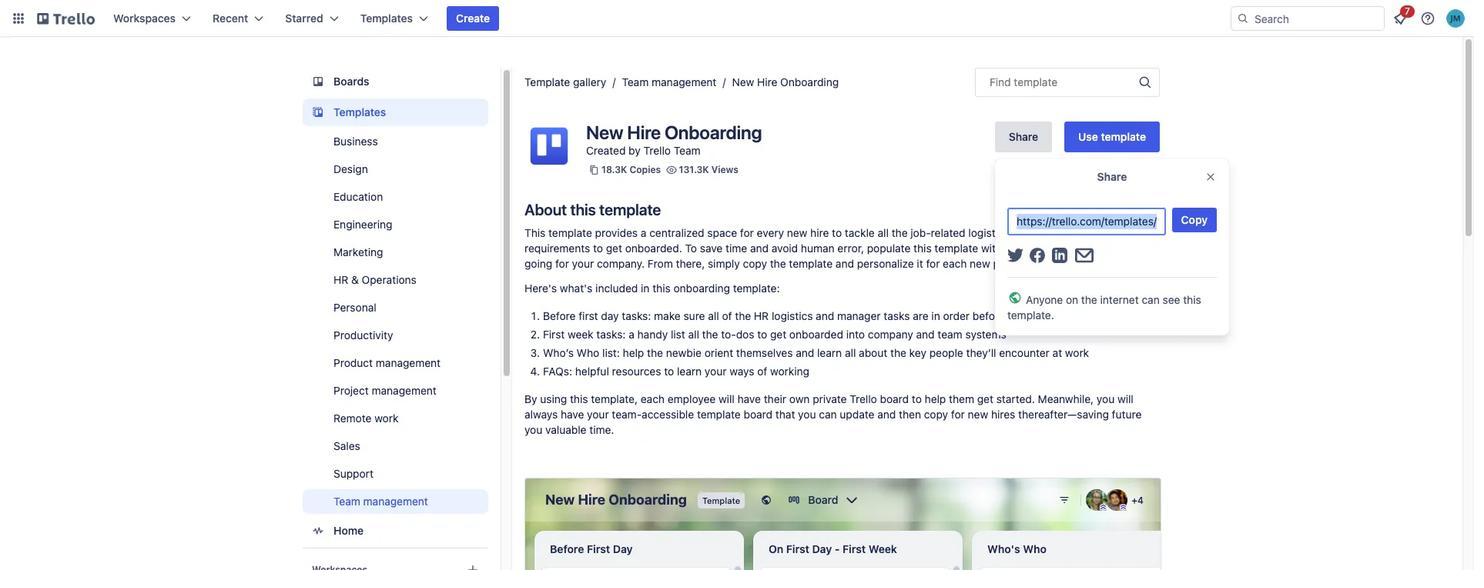 Task type: vqa. For each thing, say whether or not it's contained in the screenshot.
new in Before first day tasks: make sure all of the HR logistics and manager tasks are in order before the new hire arrives First week tasks: a handy list all the to-dos to get onboarded into company and team systems Who's Who list: help the newbie orient themselves and learn all about the key people they'll encounter at work FAQs: helpful resources to learn your ways of working
yes



Task type: locate. For each thing, give the bounding box(es) containing it.
team down support on the left of the page
[[334, 495, 360, 508]]

share down use template button
[[1097, 170, 1127, 183]]

0 vertical spatial team management link
[[622, 75, 717, 89]]

team management link up new hire onboarding created by trello team
[[622, 75, 717, 89]]

new hire onboarding
[[732, 75, 839, 89]]

about
[[859, 347, 888, 360]]

template
[[525, 75, 570, 89]]

get up hires
[[977, 393, 994, 406]]

always
[[525, 408, 558, 421]]

0 horizontal spatial you
[[525, 424, 543, 437]]

template right use
[[1101, 130, 1146, 143]]

working
[[770, 365, 809, 378]]

find
[[990, 75, 1011, 89]]

team inside new hire onboarding created by trello team
[[674, 144, 701, 157]]

anyone
[[1026, 293, 1063, 307]]

to down the provides
[[593, 242, 603, 255]]

0 vertical spatial each
[[943, 257, 967, 270]]

items
[[1015, 226, 1043, 240]]

0 horizontal spatial tasks
[[884, 310, 910, 323]]

1 vertical spatial your
[[705, 365, 727, 378]]

1 vertical spatial can
[[819, 408, 837, 421]]

to up error,
[[832, 226, 842, 240]]

1 horizontal spatial help
[[925, 393, 946, 406]]

1 vertical spatial tasks:
[[596, 328, 626, 341]]

0 vertical spatial hire
[[757, 75, 778, 89]]

all down into
[[845, 347, 856, 360]]

work down project management
[[375, 412, 399, 425]]

0 horizontal spatial onboarding
[[665, 122, 762, 143]]

0 horizontal spatial in
[[641, 282, 650, 295]]

1 horizontal spatial copy
[[924, 408, 948, 421]]

0 vertical spatial share
[[1009, 130, 1038, 143]]

see
[[1163, 293, 1180, 307]]

1 horizontal spatial will
[[1118, 393, 1134, 406]]

of up to-
[[722, 310, 732, 323]]

0 vertical spatial copy
[[743, 257, 767, 270]]

before
[[973, 310, 1005, 323]]

to inside by using this template, each employee will have their own private trello board to help them get started. meanwhile, you will always have your team-accessible template board that you can update and then copy for new hires thereafter—saving future you valuable time.
[[912, 393, 922, 406]]

&
[[351, 273, 359, 287]]

0 horizontal spatial learn
[[677, 365, 702, 378]]

new hire onboarding link
[[732, 75, 839, 89]]

get inside before first day tasks: make sure all of the hr logistics and manager tasks are in order before the new hire arrives first week tasks: a handy list all the to-dos to get onboarded into company and team systems who's who list: help the newbie orient themselves and learn all about the key people they'll encounter at work faqs: helpful resources to learn your ways of working
[[770, 328, 787, 341]]

to up the then
[[912, 393, 922, 406]]

find template
[[990, 75, 1058, 89]]

to-
[[721, 328, 736, 341]]

support
[[334, 468, 374, 481]]

valuable
[[545, 424, 587, 437]]

business link
[[303, 129, 488, 154]]

and down every
[[750, 242, 769, 255]]

personal link
[[303, 296, 488, 320]]

all right list
[[688, 328, 699, 341]]

0 horizontal spatial team management link
[[303, 490, 488, 515]]

share
[[1009, 130, 1038, 143], [1097, 170, 1127, 183]]

1 horizontal spatial in
[[932, 310, 940, 323]]

0 horizontal spatial hire
[[627, 122, 661, 143]]

your up what's
[[572, 257, 594, 270]]

resources
[[612, 365, 661, 378]]

2 vertical spatial your
[[587, 408, 609, 421]]

1 vertical spatial a
[[629, 328, 635, 341]]

the
[[892, 226, 908, 240], [1019, 242, 1035, 255], [770, 257, 786, 270], [1081, 293, 1097, 307], [735, 310, 751, 323], [1008, 310, 1024, 323], [702, 328, 718, 341], [647, 347, 663, 360], [890, 347, 907, 360]]

0 horizontal spatial have
[[561, 408, 584, 421]]

1 horizontal spatial team management
[[622, 75, 717, 89]]

every
[[757, 226, 784, 240]]

team management link down 'support' 'link' on the left
[[303, 490, 488, 515]]

this right using
[[570, 393, 588, 406]]

workspaces
[[113, 12, 176, 25]]

1 horizontal spatial have
[[738, 393, 761, 406]]

0 horizontal spatial new
[[586, 122, 623, 143]]

home
[[334, 525, 364, 538]]

1 horizontal spatial board
[[880, 393, 909, 406]]

new down primary element on the top of the page
[[732, 75, 754, 89]]

copy right the then
[[924, 408, 948, 421]]

learn down "onboarded"
[[817, 347, 842, 360]]

new up created
[[586, 122, 623, 143]]

key
[[909, 347, 927, 360]]

close popover image
[[1205, 171, 1217, 183]]

can left see in the right of the page
[[1142, 293, 1160, 307]]

0 horizontal spatial team management
[[334, 495, 428, 508]]

can inside by using this template, each employee will have their own private trello board to help them get started. meanwhile, you will always have your team-accessible template board that you can update and then copy for new hires thereafter—saving future you valuable time.
[[819, 408, 837, 421]]

person.
[[993, 257, 1031, 270]]

tasks down items
[[1038, 242, 1064, 255]]

accessible
[[642, 408, 694, 421]]

0 horizontal spatial hire
[[810, 226, 829, 240]]

1 vertical spatial new
[[586, 122, 623, 143]]

0 vertical spatial onboarding
[[780, 75, 839, 89]]

remote
[[334, 412, 372, 425]]

1 horizontal spatial trello
[[850, 393, 877, 406]]

tasks inside this template provides a centralized space for every new hire to tackle all the job-related logistical items and business requirements to get onboarded. to save time and avoid human error, populate this template with all the tasks needed to get going for your company. from there, simply copy the template and personalize it for each new person.
[[1038, 242, 1064, 255]]

1 vertical spatial in
[[932, 310, 940, 323]]

you down always
[[525, 424, 543, 437]]

to
[[832, 226, 842, 240], [593, 242, 603, 255], [1107, 242, 1117, 255], [757, 328, 767, 341], [664, 365, 674, 378], [912, 393, 922, 406]]

hires
[[991, 408, 1015, 421]]

1 vertical spatial board
[[744, 408, 773, 421]]

template down related
[[935, 242, 978, 255]]

0 horizontal spatial work
[[375, 412, 399, 425]]

1 vertical spatial team
[[674, 144, 701, 157]]

1 vertical spatial learn
[[677, 365, 702, 378]]

hire up human
[[810, 226, 829, 240]]

business
[[1067, 226, 1111, 240]]

1 horizontal spatial hire
[[757, 75, 778, 89]]

with
[[981, 242, 1002, 255]]

tasks
[[1038, 242, 1064, 255], [884, 310, 910, 323]]

and left the then
[[878, 408, 896, 421]]

each down related
[[943, 257, 967, 270]]

0 vertical spatial can
[[1142, 293, 1160, 307]]

team up "131.3k"
[[674, 144, 701, 157]]

1 horizontal spatial tasks
[[1038, 242, 1064, 255]]

faqs:
[[543, 365, 572, 378]]

team-
[[612, 408, 642, 421]]

1 horizontal spatial team management link
[[622, 75, 717, 89]]

sure
[[684, 310, 705, 323]]

0 horizontal spatial team
[[334, 495, 360, 508]]

18.3k
[[602, 164, 627, 176]]

1 vertical spatial of
[[757, 365, 767, 378]]

hire down on
[[1050, 310, 1069, 323]]

0 horizontal spatial a
[[629, 328, 635, 341]]

hire up by
[[627, 122, 661, 143]]

requirements
[[525, 242, 590, 255]]

onboarded
[[789, 328, 843, 341]]

0 vertical spatial of
[[722, 310, 732, 323]]

team
[[622, 75, 649, 89], [674, 144, 701, 157], [334, 495, 360, 508]]

copy
[[1181, 213, 1208, 226]]

board image
[[309, 72, 327, 91]]

1 vertical spatial help
[[925, 393, 946, 406]]

personal
[[334, 301, 376, 314]]

use
[[1078, 130, 1098, 143]]

tasks up company
[[884, 310, 910, 323]]

1 horizontal spatial hire
[[1050, 310, 1069, 323]]

you up future
[[1097, 393, 1115, 406]]

team right gallery
[[622, 75, 649, 89]]

1 vertical spatial hire
[[627, 122, 661, 143]]

people
[[930, 347, 963, 360]]

0 vertical spatial new
[[732, 75, 754, 89]]

0 vertical spatial work
[[1065, 347, 1089, 360]]

template up requirements
[[548, 226, 592, 240]]

0 vertical spatial tasks
[[1038, 242, 1064, 255]]

in
[[641, 282, 650, 295], [932, 310, 940, 323]]

0 horizontal spatial share
[[1009, 130, 1038, 143]]

trello inside new hire onboarding created by trello team
[[644, 144, 671, 157]]

the left to-
[[702, 328, 718, 341]]

the inside anyone on the internet can see this template.
[[1081, 293, 1097, 307]]

1 horizontal spatial team
[[622, 75, 649, 89]]

a
[[641, 226, 647, 240], [629, 328, 635, 341]]

0 horizontal spatial help
[[623, 347, 644, 360]]

and down "onboarded"
[[796, 347, 814, 360]]

2 horizontal spatial you
[[1097, 393, 1115, 406]]

copy inside this template provides a centralized space for every new hire to tackle all the job-related logistical items and business requirements to get onboarded. to save time and avoid human error, populate this template with all the tasks needed to get going for your company. from there, simply copy the template and personalize it for each new person.
[[743, 257, 767, 270]]

boards
[[334, 75, 369, 88]]

team management link
[[622, 75, 717, 89], [303, 490, 488, 515]]

here's
[[525, 282, 557, 295]]

in right included
[[641, 282, 650, 295]]

a left handy
[[629, 328, 635, 341]]

all up person.
[[1005, 242, 1016, 255]]

management
[[652, 75, 717, 89], [376, 357, 441, 370], [372, 384, 437, 397], [363, 495, 428, 508]]

1 vertical spatial you
[[798, 408, 816, 421]]

helpful
[[575, 365, 609, 378]]

new
[[787, 226, 808, 240], [970, 257, 990, 270], [1027, 310, 1047, 323], [968, 408, 988, 421]]

templates
[[360, 12, 413, 25], [334, 106, 386, 119]]

1 horizontal spatial hr
[[754, 310, 769, 323]]

0 vertical spatial help
[[623, 347, 644, 360]]

work
[[1065, 347, 1089, 360], [375, 412, 399, 425]]

0 vertical spatial templates
[[360, 12, 413, 25]]

thereafter—saving
[[1018, 408, 1109, 421]]

1 horizontal spatial share
[[1097, 170, 1127, 183]]

template inside by using this template, each employee will have their own private trello board to help them get started. meanwhile, you will always have your team-accessible template board that you can update and then copy for new hires thereafter—saving future you valuable time.
[[697, 408, 741, 421]]

of down themselves
[[757, 365, 767, 378]]

1 horizontal spatial you
[[798, 408, 816, 421]]

1 vertical spatial tasks
[[884, 310, 910, 323]]

first
[[579, 310, 598, 323]]

trello team image
[[525, 122, 574, 171]]

1 vertical spatial copy
[[924, 408, 948, 421]]

populate
[[867, 242, 911, 255]]

0 horizontal spatial each
[[641, 393, 665, 406]]

0 vertical spatial have
[[738, 393, 761, 406]]

templates inside dropdown button
[[360, 12, 413, 25]]

primary element
[[0, 0, 1474, 37]]

templates up boards 'link'
[[360, 12, 413, 25]]

for down the them
[[951, 408, 965, 421]]

can down private
[[819, 408, 837, 421]]

hire for new hire onboarding created by trello team
[[627, 122, 661, 143]]

in inside before first day tasks: make sure all of the hr logistics and manager tasks are in order before the new hire arrives first week tasks: a handy list all the to-dos to get onboarded into company and team systems who's who list: help the newbie orient themselves and learn all about the key people they'll encounter at work faqs: helpful resources to learn your ways of working
[[932, 310, 940, 323]]

1 horizontal spatial a
[[641, 226, 647, 240]]

will up future
[[1118, 393, 1134, 406]]

create button
[[447, 6, 499, 31]]

your down orient
[[705, 365, 727, 378]]

0 vertical spatial your
[[572, 257, 594, 270]]

trello right by
[[644, 144, 671, 157]]

management down productivity link
[[376, 357, 441, 370]]

systems
[[966, 328, 1007, 341]]

new down the them
[[968, 408, 988, 421]]

0 horizontal spatial trello
[[644, 144, 671, 157]]

new hire onboarding created by trello team
[[586, 122, 762, 157]]

0 horizontal spatial can
[[819, 408, 837, 421]]

1 horizontal spatial work
[[1065, 347, 1089, 360]]

your up time.
[[587, 408, 609, 421]]

1 vertical spatial trello
[[850, 393, 877, 406]]

0 vertical spatial hr
[[334, 273, 348, 287]]

recent
[[213, 12, 248, 25]]

this down from
[[653, 282, 671, 295]]

work right at
[[1065, 347, 1089, 360]]

newbie
[[666, 347, 702, 360]]

before first day tasks: make sure all of the hr logistics and manager tasks are in order before the new hire arrives first week tasks: a handy list all the to-dos to get onboarded into company and team systems who's who list: help the newbie orient themselves and learn all about the key people they'll encounter at work faqs: helpful resources to learn your ways of working
[[543, 310, 1105, 378]]

product management link
[[303, 351, 488, 376]]

have left their
[[738, 393, 761, 406]]

0 horizontal spatial copy
[[743, 257, 767, 270]]

0 vertical spatial hire
[[810, 226, 829, 240]]

1 vertical spatial hire
[[1050, 310, 1069, 323]]

each inside this template provides a centralized space for every new hire to tackle all the job-related logistical items and business requirements to get onboarded. to save time and avoid human error, populate this template with all the tasks needed to get going for your company. from there, simply copy the template and personalize it for each new person.
[[943, 257, 967, 270]]

1 vertical spatial hr
[[754, 310, 769, 323]]

learn down newbie
[[677, 365, 702, 378]]

to right 'needed'
[[1107, 242, 1117, 255]]

in right are at the bottom of the page
[[932, 310, 940, 323]]

1 vertical spatial team management
[[334, 495, 428, 508]]

sales
[[334, 440, 360, 453]]

1 vertical spatial team management link
[[303, 490, 488, 515]]

tasks: up handy
[[622, 310, 651, 323]]

you down the "own"
[[798, 408, 816, 421]]

the down handy
[[647, 347, 663, 360]]

make
[[654, 310, 681, 323]]

copy down time
[[743, 257, 767, 270]]

copy
[[743, 257, 767, 270], [924, 408, 948, 421]]

a up onboarded.
[[641, 226, 647, 240]]

will down ways on the bottom of page
[[719, 393, 735, 406]]

list:
[[602, 347, 620, 360]]

encounter
[[999, 347, 1050, 360]]

team management down 'support' 'link' on the left
[[334, 495, 428, 508]]

None field
[[1008, 208, 1166, 236]]

1 vertical spatial onboarding
[[665, 122, 762, 143]]

share on facebook image
[[1029, 248, 1045, 263]]

2 horizontal spatial team
[[674, 144, 701, 157]]

each inside by using this template, each employee will have their own private trello board to help them get started. meanwhile, you will always have your team-accessible template board that you can update and then copy for new hires thereafter—saving future you valuable time.
[[641, 393, 665, 406]]

help up resources
[[623, 347, 644, 360]]

that
[[776, 408, 795, 421]]

new down anyone
[[1027, 310, 1047, 323]]

tasks: up the list:
[[596, 328, 626, 341]]

open information menu image
[[1420, 11, 1436, 26]]

each up accessible at the left bottom of page
[[641, 393, 665, 406]]

all right sure
[[708, 310, 719, 323]]

hr left '&'
[[334, 273, 348, 287]]

1 horizontal spatial each
[[943, 257, 967, 270]]

the up arrives
[[1081, 293, 1097, 307]]

template inside button
[[1101, 130, 1146, 143]]

0 vertical spatial trello
[[644, 144, 671, 157]]

share on linkedin image
[[1052, 248, 1068, 263]]

get up themselves
[[770, 328, 787, 341]]

all
[[878, 226, 889, 240], [1005, 242, 1016, 255], [708, 310, 719, 323], [688, 328, 699, 341], [845, 347, 856, 360]]

hr up dos
[[754, 310, 769, 323]]

hr inside before first day tasks: make sure all of the hr logistics and manager tasks are in order before the new hire arrives first week tasks: a handy list all the to-dos to get onboarded into company and team systems who's who list: help the newbie orient themselves and learn all about the key people they'll encounter at work faqs: helpful resources to learn your ways of working
[[754, 310, 769, 323]]

have up valuable
[[561, 408, 584, 421]]

before
[[543, 310, 576, 323]]

board up the then
[[880, 393, 909, 406]]

hire inside new hire onboarding created by trello team
[[627, 122, 661, 143]]

0 vertical spatial team management
[[622, 75, 717, 89]]

this right see in the right of the page
[[1183, 293, 1201, 307]]

new down with
[[970, 257, 990, 270]]

1 horizontal spatial onboarding
[[780, 75, 839, 89]]

team management up new hire onboarding created by trello team
[[622, 75, 717, 89]]

new inside new hire onboarding created by trello team
[[586, 122, 623, 143]]

you
[[1097, 393, 1115, 406], [798, 408, 816, 421], [525, 424, 543, 437]]

company
[[868, 328, 913, 341]]

0 horizontal spatial hr
[[334, 273, 348, 287]]

1 vertical spatial each
[[641, 393, 665, 406]]

engineering link
[[303, 213, 488, 237]]

arrives
[[1072, 310, 1105, 323]]

template down human
[[789, 257, 833, 270]]

tasks:
[[622, 310, 651, 323], [596, 328, 626, 341]]

week
[[568, 328, 594, 341]]

0 vertical spatial learn
[[817, 347, 842, 360]]

hr
[[334, 273, 348, 287], [754, 310, 769, 323]]

template down employee
[[697, 408, 741, 421]]

onboarding inside new hire onboarding created by trello team
[[665, 122, 762, 143]]

0 horizontal spatial will
[[719, 393, 735, 406]]

your
[[572, 257, 594, 270], [705, 365, 727, 378], [587, 408, 609, 421]]

new up "avoid" on the right top of the page
[[787, 226, 808, 240]]

2 will from the left
[[1118, 393, 1134, 406]]

trello up update
[[850, 393, 877, 406]]

1 horizontal spatial can
[[1142, 293, 1160, 307]]

template inside field
[[1014, 75, 1058, 89]]

starred button
[[276, 6, 348, 31]]



Task type: describe. For each thing, give the bounding box(es) containing it.
for inside by using this template, each employee will have their own private trello board to help them get started. meanwhile, you will always have your team-accessible template board that you can update and then copy for new hires thereafter—saving future you valuable time.
[[951, 408, 965, 421]]

Find template field
[[975, 68, 1160, 97]]

project
[[334, 384, 369, 397]]

boards link
[[303, 68, 488, 96]]

management down 'support' 'link' on the left
[[363, 495, 428, 508]]

and up "onboarded"
[[816, 310, 834, 323]]

the up populate
[[892, 226, 908, 240]]

job-
[[911, 226, 931, 240]]

1 vertical spatial have
[[561, 408, 584, 421]]

meanwhile,
[[1038, 393, 1094, 406]]

your inside this template provides a centralized space for every new hire to tackle all the job-related logistical items and business requirements to get onboarded. to save time and avoid human error, populate this template with all the tasks needed to get going for your company. from there, simply copy the template and personalize it for each new person.
[[572, 257, 594, 270]]

anyone on the internet can see this template.
[[1008, 293, 1201, 322]]

Search field
[[1249, 7, 1384, 30]]

operations
[[362, 273, 417, 287]]

manager
[[837, 310, 881, 323]]

dos
[[736, 328, 754, 341]]

hire inside before first day tasks: make sure all of the hr logistics and manager tasks are in order before the new hire arrives first week tasks: a handy list all the to-dos to get onboarded into company and team systems who's who list: help the newbie orient themselves and learn all about the key people they'll encounter at work faqs: helpful resources to learn your ways of working
[[1050, 310, 1069, 323]]

here's what's included in this onboarding template:
[[525, 282, 780, 295]]

0 horizontal spatial of
[[722, 310, 732, 323]]

to right dos
[[757, 328, 767, 341]]

share inside button
[[1009, 130, 1038, 143]]

going
[[525, 257, 552, 270]]

templates button
[[351, 6, 438, 31]]

the down "avoid" on the right top of the page
[[770, 257, 786, 270]]

who
[[577, 347, 599, 360]]

this template provides a centralized space for every new hire to tackle all the job-related logistical items and business requirements to get onboarded. to save time and avoid human error, populate this template with all the tasks needed to get going for your company. from there, simply copy the template and personalize it for each new person.
[[525, 226, 1137, 270]]

project management link
[[303, 379, 488, 404]]

there,
[[676, 257, 705, 270]]

get right 'needed'
[[1120, 242, 1137, 255]]

copy inside by using this template, each employee will have their own private trello board to help them get started. meanwhile, you will always have your team-accessible template board that you can update and then copy for new hires thereafter—saving future you valuable time.
[[924, 408, 948, 421]]

related
[[931, 226, 966, 240]]

avoid
[[772, 242, 798, 255]]

tasks inside before first day tasks: make sure all of the hr logistics and manager tasks are in order before the new hire arrives first week tasks: a handy list all the to-dos to get onboarded into company and team systems who's who list: help the newbie orient themselves and learn all about the key people they'll encounter at work faqs: helpful resources to learn your ways of working
[[884, 310, 910, 323]]

first
[[543, 328, 565, 341]]

error,
[[838, 242, 864, 255]]

remote work
[[334, 412, 399, 425]]

future
[[1112, 408, 1142, 421]]

education
[[334, 190, 383, 203]]

template.
[[1008, 309, 1054, 322]]

create a workspace image
[[464, 564, 482, 571]]

2 vertical spatial team
[[334, 495, 360, 508]]

design link
[[303, 157, 488, 182]]

orient
[[705, 347, 733, 360]]

all up populate
[[878, 226, 889, 240]]

template up the provides
[[599, 201, 661, 219]]

1 vertical spatial work
[[375, 412, 399, 425]]

your inside before first day tasks: make sure all of the hr logistics and manager tasks are in order before the new hire arrives first week tasks: a handy list all the to-dos to get onboarded into company and team systems who's who list: help the newbie orient themselves and learn all about the key people they'll encounter at work faqs: helpful resources to learn your ways of working
[[705, 365, 727, 378]]

new for new hire onboarding
[[732, 75, 754, 89]]

can inside anyone on the internet can see this template.
[[1142, 293, 1160, 307]]

131.3k
[[679, 164, 709, 176]]

productivity link
[[303, 324, 488, 348]]

template gallery
[[525, 75, 606, 89]]

hire for new hire onboarding
[[757, 75, 778, 89]]

the left the key
[[890, 347, 907, 360]]

share button
[[995, 122, 1052, 153]]

hr & operations
[[334, 273, 417, 287]]

1 will from the left
[[719, 393, 735, 406]]

1 horizontal spatial of
[[757, 365, 767, 378]]

for right it
[[926, 257, 940, 270]]

for up time
[[740, 226, 754, 240]]

trello inside by using this template, each employee will have their own private trello board to help them get started. meanwhile, you will always have your team-accessible template board that you can update and then copy for new hires thereafter—saving future you valuable time.
[[850, 393, 877, 406]]

marketing link
[[303, 240, 488, 265]]

18.3k copies
[[602, 164, 661, 176]]

back to home image
[[37, 6, 95, 31]]

work inside before first day tasks: make sure all of the hr logistics and manager tasks are in order before the new hire arrives first week tasks: a handy list all the to-dos to get onboarded into company and team systems who's who list: help the newbie orient themselves and learn all about the key people they'll encounter at work faqs: helpful resources to learn your ways of working
[[1065, 347, 1089, 360]]

your inside by using this template, each employee will have their own private trello board to help them get started. meanwhile, you will always have your team-accessible template board that you can update and then copy for new hires thereafter—saving future you valuable time.
[[587, 408, 609, 421]]

personalize
[[857, 257, 914, 270]]

and down are at the bottom of the page
[[916, 328, 935, 341]]

at
[[1053, 347, 1062, 360]]

this right about
[[570, 201, 596, 219]]

are
[[913, 310, 929, 323]]

team
[[938, 328, 963, 341]]

0 vertical spatial board
[[880, 393, 909, 406]]

to down newbie
[[664, 365, 674, 378]]

internet
[[1100, 293, 1139, 307]]

a inside this template provides a centralized space for every new hire to tackle all the job-related logistical items and business requirements to get onboarded. to save time and avoid human error, populate this template with all the tasks needed to get going for your company. from there, simply copy the template and personalize it for each new person.
[[641, 226, 647, 240]]

views
[[712, 164, 739, 176]]

own
[[789, 393, 810, 406]]

centralized
[[649, 226, 705, 240]]

employee
[[668, 393, 716, 406]]

help inside before first day tasks: make sure all of the hr logistics and manager tasks are in order before the new hire arrives first week tasks: a handy list all the to-dos to get onboarded into company and team systems who's who list: help the newbie orient themselves and learn all about the key people they'll encounter at work faqs: helpful resources to learn your ways of working
[[623, 347, 644, 360]]

simply
[[708, 257, 740, 270]]

about
[[525, 201, 567, 219]]

new for new hire onboarding created by trello team
[[586, 122, 623, 143]]

and up share on linkedin image
[[1046, 226, 1064, 240]]

into
[[846, 328, 865, 341]]

the down items
[[1019, 242, 1035, 255]]

7 notifications image
[[1391, 9, 1410, 28]]

email image
[[1075, 248, 1094, 263]]

templates link
[[303, 99, 488, 126]]

get inside by using this template, each employee will have their own private trello board to help them get started. meanwhile, you will always have your team-accessible template board that you can update and then copy for new hires thereafter—saving future you valuable time.
[[977, 393, 994, 406]]

their
[[764, 393, 787, 406]]

template gallery link
[[525, 75, 606, 89]]

this inside anyone on the internet can see this template.
[[1183, 293, 1201, 307]]

order
[[943, 310, 970, 323]]

onboarding for new hire onboarding created by trello team
[[665, 122, 762, 143]]

to
[[685, 242, 697, 255]]

get down the provides
[[606, 242, 622, 255]]

this inside this template provides a centralized space for every new hire to tackle all the job-related logistical items and business requirements to get onboarded. to save time and avoid human error, populate this template with all the tasks needed to get going for your company. from there, simply copy the template and personalize it for each new person.
[[914, 242, 932, 255]]

search image
[[1237, 12, 1249, 25]]

onboarding for new hire onboarding
[[780, 75, 839, 89]]

share on twitter image
[[1008, 249, 1024, 262]]

and down error,
[[836, 257, 854, 270]]

0 vertical spatial team
[[622, 75, 649, 89]]

workspaces button
[[104, 6, 200, 31]]

sales link
[[303, 434, 488, 459]]

hire inside this template provides a centralized space for every new hire to tackle all the job-related logistical items and business requirements to get onboarded. to save time and avoid human error, populate this template with all the tasks needed to get going for your company. from there, simply copy the template and personalize it for each new person.
[[810, 226, 829, 240]]

0 vertical spatial in
[[641, 282, 650, 295]]

design
[[334, 163, 368, 176]]

onboarding
[[674, 282, 730, 295]]

human
[[801, 242, 835, 255]]

use template button
[[1065, 122, 1160, 153]]

131.3k views
[[679, 164, 739, 176]]

included
[[596, 282, 638, 295]]

template:
[[733, 282, 780, 295]]

copies
[[630, 164, 661, 176]]

by
[[629, 144, 641, 157]]

created
[[586, 144, 626, 157]]

jeremy miller (jeremymiller198) image
[[1447, 9, 1465, 28]]

the right before
[[1008, 310, 1024, 323]]

management up new hire onboarding created by trello team
[[652, 75, 717, 89]]

1 horizontal spatial learn
[[817, 347, 842, 360]]

day
[[601, 310, 619, 323]]

new inside before first day tasks: make sure all of the hr logistics and manager tasks are in order before the new hire arrives first week tasks: a handy list all the to-dos to get onboarded into company and team systems who's who list: help the newbie orient themselves and learn all about the key people they'll encounter at work faqs: helpful resources to learn your ways of working
[[1027, 310, 1047, 323]]

0 horizontal spatial board
[[744, 408, 773, 421]]

this inside by using this template, each employee will have their own private trello board to help them get started. meanwhile, you will always have your team-accessible template board that you can update and then copy for new hires thereafter—saving future you valuable time.
[[570, 393, 588, 406]]

0 vertical spatial tasks:
[[622, 310, 651, 323]]

time
[[726, 242, 747, 255]]

hr & operations link
[[303, 268, 488, 293]]

a inside before first day tasks: make sure all of the hr logistics and manager tasks are in order before the new hire arrives first week tasks: a handy list all the to-dos to get onboarded into company and team systems who's who list: help the newbie orient themselves and learn all about the key people they'll encounter at work faqs: helpful resources to learn your ways of working
[[629, 328, 635, 341]]

the up dos
[[735, 310, 751, 323]]

home image
[[309, 522, 327, 541]]

logistical
[[969, 226, 1013, 240]]

private
[[813, 393, 847, 406]]

and inside by using this template, each employee will have their own private trello board to help them get started. meanwhile, you will always have your team-accessible template board that you can update and then copy for new hires thereafter—saving future you valuable time.
[[878, 408, 896, 421]]

tackle
[[845, 226, 875, 240]]

management down product management link
[[372, 384, 437, 397]]

new inside by using this template, each employee will have their own private trello board to help them get started. meanwhile, you will always have your team-accessible template board that you can update and then copy for new hires thereafter—saving future you valuable time.
[[968, 408, 988, 421]]

help inside by using this template, each employee will have their own private trello board to help them get started. meanwhile, you will always have your team-accessible template board that you can update and then copy for new hires thereafter—saving future you valuable time.
[[925, 393, 946, 406]]

template,
[[591, 393, 638, 406]]

1 vertical spatial templates
[[334, 106, 386, 119]]

by using this template, each employee will have their own private trello board to help them get started. meanwhile, you will always have your team-accessible template board that you can update and then copy for new hires thereafter—saving future you valuable time.
[[525, 393, 1142, 437]]

2 vertical spatial you
[[525, 424, 543, 437]]

for down requirements
[[555, 257, 569, 270]]

then
[[899, 408, 921, 421]]

template board image
[[309, 103, 327, 122]]



